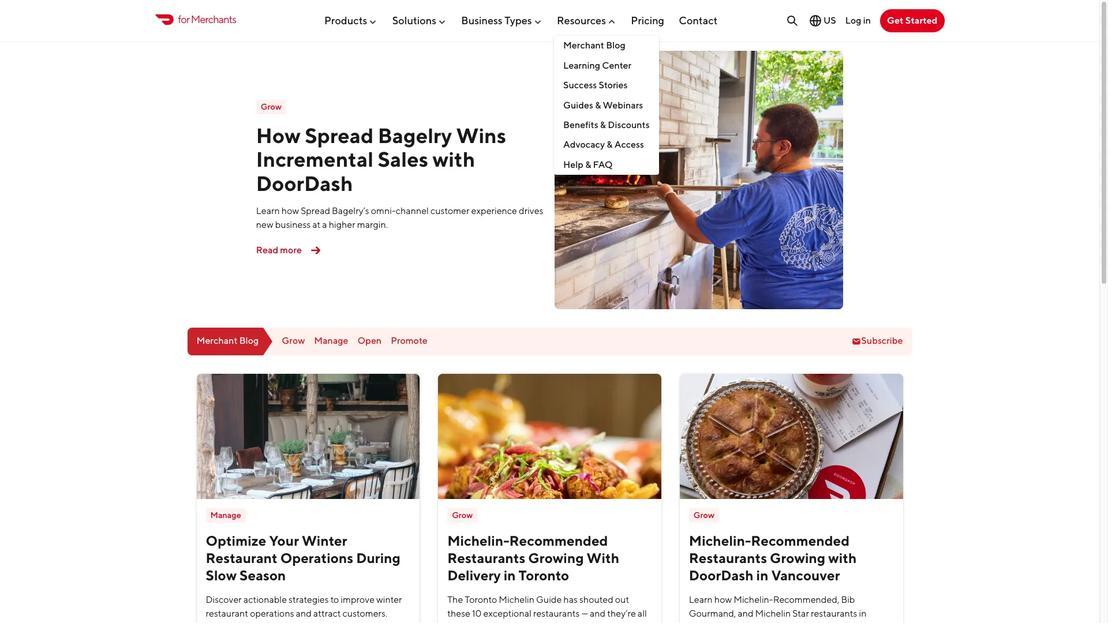 Task type: describe. For each thing, give the bounding box(es) containing it.
for
[[178, 13, 190, 26]]

learn how michelin-recommended, bib gourmand, and michelin star restaurants in vancouver incorporate delivery into the
[[689, 594, 867, 624]]

delivery inside the toronto michelin guide has shouted out these 10 exceptional restaurants — and they're all growing through delivery with doordash.
[[518, 622, 550, 624]]

pricing link
[[631, 10, 665, 31]]

get started
[[887, 15, 938, 26]]

guides
[[564, 100, 594, 111]]

us
[[824, 15, 836, 26]]

promote link
[[391, 336, 428, 347]]

faq
[[593, 159, 613, 170]]

optimize your winter restaurant operations during slow season
[[206, 533, 401, 583]]

channel
[[396, 206, 429, 217]]

benefits & discounts link
[[554, 115, 659, 135]]

out
[[615, 594, 629, 605]]

incremental
[[256, 147, 374, 172]]

restaurant
[[206, 550, 278, 566]]

with inside michelin-recommended restaurants growing with doordash in vancouver
[[829, 550, 857, 566]]

spread inside "how spread bagelry wins incremental sales with doordash"
[[305, 123, 374, 148]]

operations
[[280, 550, 354, 566]]

solutions
[[392, 14, 437, 26]]

how
[[256, 123, 301, 148]]

email icon image
[[852, 337, 862, 346]]

business types
[[462, 14, 532, 26]]

actionable
[[244, 594, 287, 605]]

during
[[356, 550, 401, 566]]

and inside the toronto michelin guide has shouted out these 10 exceptional restaurants — and they're all growing through delivery with doordash.
[[590, 608, 606, 619]]

how for michelin-
[[715, 594, 732, 605]]

with inside the toronto michelin guide has shouted out these 10 exceptional restaurants — and they're all growing through delivery with doordash.
[[552, 622, 570, 624]]

grow for learn how spread bagelry's omni-channel customer experience drives new business at a higher margin.
[[261, 102, 282, 112]]

drives
[[519, 206, 544, 217]]

for merchants
[[178, 13, 236, 26]]

winter
[[302, 533, 347, 549]]

gourmand,
[[689, 608, 736, 619]]

doordash.
[[572, 622, 615, 624]]

growing for vancouver
[[770, 550, 826, 566]]

solutions link
[[392, 10, 447, 31]]

webinars
[[603, 100, 643, 111]]

0 vertical spatial manage link
[[314, 336, 348, 347]]

vancouver inside michelin-recommended restaurants growing with doordash in vancouver
[[772, 567, 840, 583]]

michelin- inside learn how michelin-recommended, bib gourmand, and michelin star restaurants in vancouver incorporate delivery into the
[[734, 594, 774, 605]]

recommended for with
[[510, 533, 608, 549]]

guide
[[536, 594, 562, 605]]

learn for learn how spread bagelry's omni-channel customer experience drives new business at a higher margin.
[[256, 206, 280, 217]]

merchant for the right merchant blog link
[[564, 40, 605, 51]]

business
[[275, 220, 311, 230]]

business
[[462, 14, 503, 26]]

new
[[256, 220, 274, 230]]

michelin- for michelin-recommended restaurants growing with delivery in toronto
[[448, 533, 510, 549]]

0 vertical spatial blog
[[606, 40, 626, 51]]

restaurant
[[206, 608, 248, 619]]

discounts
[[608, 119, 650, 130]]

growing for toronto
[[529, 550, 584, 566]]

help & faq
[[564, 159, 613, 170]]

how spread bagelry wins incremental sales with doordash link
[[256, 123, 506, 196]]

advocacy & access link
[[554, 135, 659, 155]]

benefits & discounts
[[564, 119, 650, 130]]

advocacy
[[564, 139, 605, 150]]

in inside michelin-recommended restaurants growing with delivery in toronto
[[504, 567, 516, 583]]

grow link for learn how michelin-recommended, bib gourmand, and michelin star restaurants in vancouver incorporate delivery into the
[[689, 509, 719, 523]]

improve
[[341, 594, 375, 605]]

& for webinars
[[595, 100, 601, 111]]

restaurants inside the toronto michelin guide has shouted out these 10 exceptional restaurants — and they're all growing through delivery with doordash.
[[533, 608, 580, 619]]

more
[[280, 245, 302, 256]]

success
[[564, 80, 597, 91]]

success stories
[[564, 80, 628, 91]]

with
[[587, 550, 620, 566]]

log in
[[846, 15, 871, 26]]

for merchants link
[[155, 12, 236, 27]]

the
[[448, 594, 463, 605]]

wins
[[456, 123, 506, 148]]

to
[[331, 594, 339, 605]]

1 vertical spatial merchant blog link
[[187, 328, 273, 355]]

michelin inside the toronto michelin guide has shouted out these 10 exceptional restaurants — and they're all growing through delivery with doordash.
[[499, 594, 535, 605]]

growing
[[448, 622, 481, 624]]

learn for learn how michelin-recommended, bib gourmand, and michelin star restaurants in vancouver incorporate delivery into the
[[689, 594, 713, 605]]

in inside learn how michelin-recommended, bib gourmand, and michelin star restaurants in vancouver incorporate delivery into the
[[859, 608, 867, 619]]

toronto inside the toronto michelin guide has shouted out these 10 exceptional restaurants — and they're all growing through delivery with doordash.
[[465, 594, 497, 605]]

customer
[[431, 206, 470, 217]]

restaurants for doordash
[[689, 550, 767, 566]]

& for discounts
[[600, 119, 606, 130]]

open
[[358, 336, 382, 347]]

guides & webinars
[[564, 100, 643, 111]]

higher
[[329, 220, 356, 230]]

grow for learn how michelin-recommended, bib gourmand, and michelin star restaurants in vancouver incorporate delivery into the
[[694, 510, 715, 520]]

learning
[[564, 60, 601, 71]]

open link
[[358, 336, 382, 347]]

promote
[[391, 336, 428, 347]]

products
[[324, 14, 367, 26]]

a
[[322, 220, 327, 230]]

they're
[[608, 608, 636, 619]]

merchant for bottom merchant blog link
[[197, 336, 238, 347]]

advocacy & access
[[564, 139, 644, 150]]

subscribe
[[862, 336, 903, 347]]

get started button
[[881, 9, 945, 32]]

started
[[906, 15, 938, 26]]

doordash inside michelin-recommended restaurants growing with doordash in vancouver
[[689, 567, 754, 583]]

recommended for with
[[751, 533, 850, 549]]

grow link for the toronto michelin guide has shouted out these 10 exceptional restaurants — and they're all growing through delivery with doordash.
[[448, 509, 478, 523]]

exceptional
[[484, 608, 532, 619]]



Task type: vqa. For each thing, say whether or not it's contained in the screenshot.
left st.
no



Task type: locate. For each thing, give the bounding box(es) containing it.
restaurants up into
[[811, 608, 858, 619]]

2 growing from the left
[[770, 550, 826, 566]]

in inside michelin-recommended restaurants growing with doordash in vancouver
[[757, 567, 769, 583]]

access
[[615, 139, 644, 150]]

0 horizontal spatial restaurants
[[448, 550, 526, 566]]

1 horizontal spatial learn
[[689, 594, 713, 605]]

all
[[638, 608, 647, 619]]

the toronto michelin guide has shouted out these 10 exceptional restaurants — and they're all growing through delivery with doordash.
[[448, 594, 647, 624]]

merchant blog
[[564, 40, 626, 51], [197, 336, 259, 347]]

0 vertical spatial vancouver
[[772, 567, 840, 583]]

michelin- inside michelin-recommended restaurants growing with doordash in vancouver
[[689, 533, 751, 549]]

spread bagelry hero image image
[[555, 51, 844, 309]]

and down strategies
[[296, 608, 312, 619]]

bagelry
[[378, 123, 452, 148]]

1 horizontal spatial restaurants
[[689, 550, 767, 566]]

center
[[602, 60, 632, 71]]

1 vertical spatial michelin
[[756, 608, 791, 619]]

2 vertical spatial with
[[552, 622, 570, 624]]

mx roch le coq - chicken - montreal, canada image
[[438, 374, 662, 499]]

0 vertical spatial manage
[[314, 336, 348, 347]]

resources link
[[557, 10, 617, 31]]

0 horizontal spatial growing
[[529, 550, 584, 566]]

business types link
[[462, 10, 543, 31]]

vancouver up recommended,
[[772, 567, 840, 583]]

with inside "how spread bagelry wins incremental sales with doordash"
[[433, 147, 475, 172]]

0 horizontal spatial restaurants
[[533, 608, 580, 619]]

recommended inside michelin-recommended restaurants growing with doordash in vancouver
[[751, 533, 850, 549]]

learning center link
[[554, 56, 659, 76]]

doordash up business
[[256, 171, 353, 196]]

delivery down star
[[785, 622, 817, 624]]

0 vertical spatial michelin
[[499, 594, 535, 605]]

and inside learn how michelin-recommended, bib gourmand, and michelin star restaurants in vancouver incorporate delivery into the
[[738, 608, 754, 619]]

get
[[887, 15, 904, 26]]

1 vertical spatial manage
[[210, 510, 241, 520]]

1 horizontal spatial with
[[552, 622, 570, 624]]

1 and from the left
[[296, 608, 312, 619]]

& down guides & webinars link
[[600, 119, 606, 130]]

learn up new
[[256, 206, 280, 217]]

pricing
[[631, 14, 665, 26]]

manage
[[314, 336, 348, 347], [210, 510, 241, 520]]

winter
[[377, 594, 402, 605]]

1 horizontal spatial doordash
[[689, 567, 754, 583]]

learn how spread bagelry's omni-channel customer experience drives new business at a higher margin.
[[256, 206, 544, 230]]

1 horizontal spatial manage link
[[314, 336, 348, 347]]

how inside 'learn how spread bagelry's omni-channel customer experience drives new business at a higher margin.'
[[282, 206, 299, 217]]

and up doordash.
[[590, 608, 606, 619]]

attract
[[313, 608, 341, 619]]

2 restaurants from the left
[[811, 608, 858, 619]]

2 recommended from the left
[[751, 533, 850, 549]]

0 horizontal spatial how
[[282, 206, 299, 217]]

resources 1208x1080 preparing for winter v01.01 image
[[197, 374, 420, 499]]

1 horizontal spatial how
[[715, 594, 732, 605]]

1 vertical spatial how
[[715, 594, 732, 605]]

michelin- inside michelin-recommended restaurants growing with delivery in toronto
[[448, 533, 510, 549]]

1 horizontal spatial and
[[590, 608, 606, 619]]

2 horizontal spatial with
[[829, 550, 857, 566]]

1 vertical spatial manage link
[[206, 509, 246, 523]]

1 recommended from the left
[[510, 533, 608, 549]]

learn inside 'learn how spread bagelry's omni-channel customer experience drives new business at a higher margin.'
[[256, 206, 280, 217]]

at
[[312, 220, 321, 230]]

0 vertical spatial merchant
[[564, 40, 605, 51]]

how for spread
[[282, 206, 299, 217]]

restaurants down guide
[[533, 608, 580, 619]]

bib
[[842, 594, 855, 605]]

1 horizontal spatial michelin
[[756, 608, 791, 619]]

optimize
[[206, 533, 266, 549]]

has
[[564, 594, 578, 605]]

0 horizontal spatial manage link
[[206, 509, 246, 523]]

bagelry's
[[332, 206, 369, 217]]

0 horizontal spatial merchant blog
[[197, 336, 259, 347]]

grow link
[[256, 100, 286, 114], [282, 336, 305, 347], [448, 509, 478, 523], [689, 509, 719, 523]]

1 restaurants from the left
[[533, 608, 580, 619]]

vancouver inside learn how michelin-recommended, bib gourmand, and michelin star restaurants in vancouver incorporate delivery into the
[[689, 622, 734, 624]]

1 horizontal spatial merchant blog
[[564, 40, 626, 51]]

vancouver
[[772, 567, 840, 583], [689, 622, 734, 624]]

1 horizontal spatial recommended
[[751, 533, 850, 549]]

growing
[[529, 550, 584, 566], [770, 550, 826, 566]]

& left access
[[607, 139, 613, 150]]

operations
[[250, 608, 294, 619]]

recommended inside michelin-recommended restaurants growing with delivery in toronto
[[510, 533, 608, 549]]

1 vertical spatial doordash
[[689, 567, 754, 583]]

0 vertical spatial how
[[282, 206, 299, 217]]

growing inside michelin-recommended restaurants growing with delivery in toronto
[[529, 550, 584, 566]]

1 vertical spatial merchant blog
[[197, 336, 259, 347]]

0 vertical spatial spread
[[305, 123, 374, 148]]

1 horizontal spatial merchant
[[564, 40, 605, 51]]

contact
[[679, 14, 718, 26]]

restaurants inside michelin-recommended restaurants growing with doordash in vancouver
[[689, 550, 767, 566]]

contact link
[[679, 10, 718, 31]]

1 horizontal spatial blog
[[606, 40, 626, 51]]

0 horizontal spatial toronto
[[465, 594, 497, 605]]

and up incorporate
[[738, 608, 754, 619]]

manage link left open link
[[314, 336, 348, 347]]

manage up the optimize
[[210, 510, 241, 520]]

1 restaurants from the left
[[448, 550, 526, 566]]

grow link for learn how spread bagelry's omni-channel customer experience drives new business at a higher margin.
[[256, 100, 286, 114]]

grow
[[261, 102, 282, 112], [282, 336, 305, 347], [452, 510, 473, 520], [694, 510, 715, 520]]

types
[[505, 14, 532, 26]]

log in link
[[846, 15, 871, 26]]

learn inside learn how michelin-recommended, bib gourmand, and michelin star restaurants in vancouver incorporate delivery into the
[[689, 594, 713, 605]]

learning center
[[564, 60, 632, 71]]

success stories link
[[554, 76, 659, 96]]

1 horizontal spatial toronto
[[519, 567, 569, 583]]

learn up gourmand, at the right bottom of page
[[689, 594, 713, 605]]

and inside the discover actionable strategies to improve winter restaurant operations and attract customers.
[[296, 608, 312, 619]]

& for faq
[[586, 159, 591, 170]]

through
[[483, 622, 516, 624]]

how up gourmand, at the right bottom of page
[[715, 594, 732, 605]]

vancouver down gourmand, at the right bottom of page
[[689, 622, 734, 624]]

& left faq
[[586, 159, 591, 170]]

help & faq link
[[554, 155, 659, 175]]

2 and from the left
[[590, 608, 606, 619]]

0 vertical spatial merchant blog link
[[554, 36, 659, 56]]

michelin up incorporate
[[756, 608, 791, 619]]

how inside learn how michelin-recommended, bib gourmand, and michelin star restaurants in vancouver incorporate delivery into the
[[715, 594, 732, 605]]

help
[[564, 159, 584, 170]]

doordash inside "how spread bagelry wins incremental sales with doordash"
[[256, 171, 353, 196]]

restaurants for delivery
[[448, 550, 526, 566]]

1 vertical spatial toronto
[[465, 594, 497, 605]]

customers.
[[343, 608, 388, 619]]

0 horizontal spatial manage
[[210, 510, 241, 520]]

merchants
[[191, 13, 236, 26]]

michelin
[[499, 594, 535, 605], [756, 608, 791, 619]]

& for access
[[607, 139, 613, 150]]

& right guides
[[595, 100, 601, 111]]

with down has
[[552, 622, 570, 624]]

with right sales
[[433, 147, 475, 172]]

omni-
[[371, 206, 396, 217]]

1 horizontal spatial restaurants
[[811, 608, 858, 619]]

michelin-recommended restaurants growing with delivery in toronto
[[448, 533, 620, 583]]

strategies
[[289, 594, 329, 605]]

a pie with a bottle of wine ready to be delivered by doordash image
[[680, 374, 903, 499]]

toronto
[[519, 567, 569, 583], [465, 594, 497, 605]]

0 horizontal spatial doordash
[[256, 171, 353, 196]]

1 horizontal spatial growing
[[770, 550, 826, 566]]

grow for the toronto michelin guide has shouted out these 10 exceptional restaurants — and they're all growing through delivery with doordash.
[[452, 510, 473, 520]]

delivery inside learn how michelin-recommended, bib gourmand, and michelin star restaurants in vancouver incorporate delivery into the
[[785, 622, 817, 624]]

0 horizontal spatial learn
[[256, 206, 280, 217]]

0 vertical spatial merchant blog
[[564, 40, 626, 51]]

1 delivery from the left
[[518, 622, 550, 624]]

0 horizontal spatial vancouver
[[689, 622, 734, 624]]

0 horizontal spatial recommended
[[510, 533, 608, 549]]

with up bib
[[829, 550, 857, 566]]

0 horizontal spatial delivery
[[518, 622, 550, 624]]

2 horizontal spatial and
[[738, 608, 754, 619]]

delivery
[[448, 567, 501, 583]]

0 vertical spatial learn
[[256, 206, 280, 217]]

3 and from the left
[[738, 608, 754, 619]]

products link
[[324, 10, 378, 31]]

restaurants
[[448, 550, 526, 566], [689, 550, 767, 566]]

0 horizontal spatial michelin
[[499, 594, 535, 605]]

doordash up gourmand, at the right bottom of page
[[689, 567, 754, 583]]

merchant
[[564, 40, 605, 51], [197, 336, 238, 347]]

read more
[[256, 245, 302, 256]]

0 horizontal spatial merchant blog link
[[187, 328, 273, 355]]

growing inside michelin-recommended restaurants growing with doordash in vancouver
[[770, 550, 826, 566]]

guides & webinars link
[[554, 96, 659, 115]]

recommended,
[[774, 594, 840, 605]]

how up business
[[282, 206, 299, 217]]

shouted
[[580, 594, 614, 605]]

0 vertical spatial toronto
[[519, 567, 569, 583]]

manage left the open
[[314, 336, 348, 347]]

arrow right image
[[307, 241, 325, 260]]

1 vertical spatial merchant
[[197, 336, 238, 347]]

toronto up '10'
[[465, 594, 497, 605]]

how spread bagelry wins incremental sales with doordash
[[256, 123, 506, 196]]

season
[[240, 567, 286, 583]]

delivery down guide
[[518, 622, 550, 624]]

restaurants inside michelin-recommended restaurants growing with delivery in toronto
[[448, 550, 526, 566]]

discover
[[206, 594, 242, 605]]

1 horizontal spatial vancouver
[[772, 567, 840, 583]]

recommended
[[510, 533, 608, 549], [751, 533, 850, 549]]

restaurants inside learn how michelin-recommended, bib gourmand, and michelin star restaurants in vancouver incorporate delivery into the
[[811, 608, 858, 619]]

1 horizontal spatial merchant blog link
[[554, 36, 659, 56]]

margin.
[[357, 220, 388, 230]]

these
[[448, 608, 471, 619]]

—
[[582, 608, 588, 619]]

1 horizontal spatial delivery
[[785, 622, 817, 624]]

0 horizontal spatial with
[[433, 147, 475, 172]]

0 horizontal spatial and
[[296, 608, 312, 619]]

1 vertical spatial with
[[829, 550, 857, 566]]

toronto inside michelin-recommended restaurants growing with delivery in toronto
[[519, 567, 569, 583]]

resources
[[557, 14, 606, 26]]

manage link up the optimize
[[206, 509, 246, 523]]

1 vertical spatial learn
[[689, 594, 713, 605]]

spread inside 'learn how spread bagelry's omni-channel customer experience drives new business at a higher margin.'
[[301, 206, 330, 217]]

delivery
[[518, 622, 550, 624], [785, 622, 817, 624]]

how
[[282, 206, 299, 217], [715, 594, 732, 605]]

0 vertical spatial with
[[433, 147, 475, 172]]

2 delivery from the left
[[785, 622, 817, 624]]

star
[[793, 608, 809, 619]]

1 growing from the left
[[529, 550, 584, 566]]

read
[[256, 245, 278, 256]]

2 restaurants from the left
[[689, 550, 767, 566]]

0 horizontal spatial blog
[[239, 336, 259, 347]]

1 vertical spatial vancouver
[[689, 622, 734, 624]]

globe line image
[[809, 14, 823, 28]]

michelin up exceptional
[[499, 594, 535, 605]]

experience
[[471, 206, 517, 217]]

growing up guide
[[529, 550, 584, 566]]

1 vertical spatial spread
[[301, 206, 330, 217]]

growing up recommended,
[[770, 550, 826, 566]]

0 vertical spatial doordash
[[256, 171, 353, 196]]

into
[[819, 622, 835, 624]]

toronto up guide
[[519, 567, 569, 583]]

michelin inside learn how michelin-recommended, bib gourmand, and michelin star restaurants in vancouver incorporate delivery into the
[[756, 608, 791, 619]]

0 horizontal spatial merchant
[[197, 336, 238, 347]]

michelin- for michelin-recommended restaurants growing with doordash in vancouver
[[689, 533, 751, 549]]

in
[[864, 15, 871, 26], [504, 567, 516, 583], [757, 567, 769, 583], [859, 608, 867, 619]]

10
[[472, 608, 482, 619]]

merchant blog link
[[554, 36, 659, 56], [187, 328, 273, 355]]

1 horizontal spatial manage
[[314, 336, 348, 347]]

1 vertical spatial blog
[[239, 336, 259, 347]]



